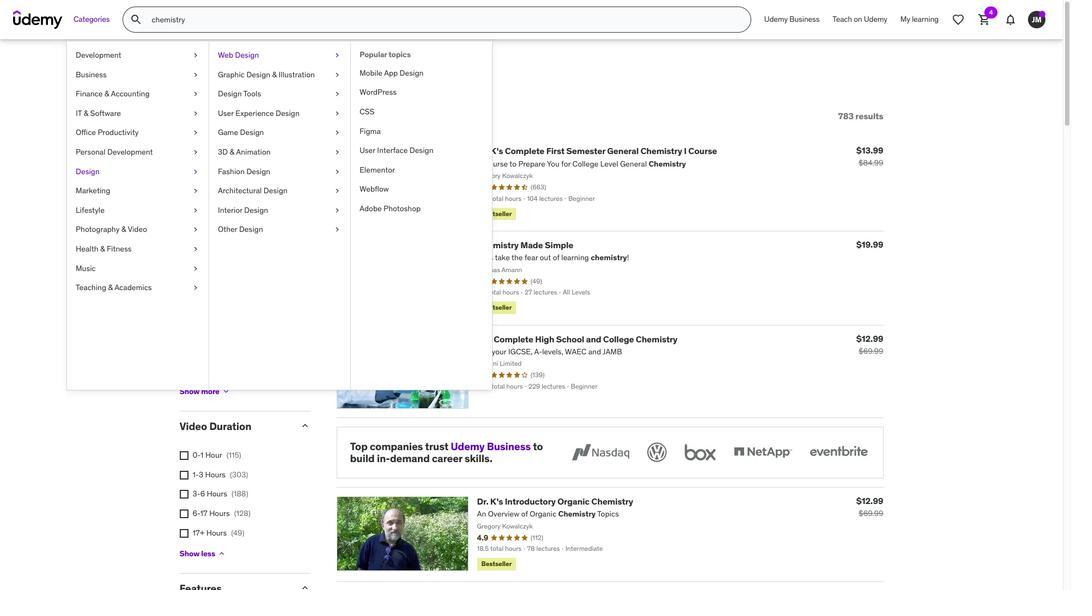 Task type: describe. For each thing, give the bounding box(es) containing it.
graphic design & illustration
[[218, 70, 315, 79]]

design down design tools link
[[276, 108, 300, 118]]

interior design
[[218, 205, 268, 215]]

game design link
[[209, 123, 350, 143]]

software
[[90, 108, 121, 118]]

submit search image
[[130, 13, 143, 26]]

3.5 & up (541)
[[233, 224, 281, 234]]

web design link
[[209, 46, 350, 65]]

photography
[[76, 225, 120, 235]]

show more button
[[180, 381, 230, 403]]

interior design link
[[209, 201, 350, 220]]

the complete high school and college chemistry
[[477, 334, 678, 345]]

notifications image
[[1004, 13, 1017, 26]]

show less
[[180, 549, 215, 559]]

and
[[586, 334, 601, 345]]

xsmall image for interior design
[[333, 205, 342, 216]]

chemistry made simple
[[477, 240, 574, 251]]

webflow
[[360, 184, 389, 194]]

game
[[218, 128, 238, 138]]

design right web at the top of page
[[235, 50, 259, 60]]

design down interior design
[[239, 225, 263, 235]]

personal development
[[76, 147, 153, 157]]

hours for 6-17 hours
[[209, 509, 230, 519]]

user interface design
[[360, 146, 434, 155]]

hours right 17+
[[206, 528, 227, 538]]

health & fitness
[[76, 244, 132, 254]]

video duration
[[180, 420, 251, 433]]

course
[[689, 146, 717, 157]]

(115)
[[227, 451, 241, 461]]

user experience design
[[218, 108, 300, 118]]

first
[[546, 146, 565, 157]]

school
[[556, 334, 584, 345]]

español
[[193, 365, 220, 374]]

3.5
[[233, 224, 244, 234]]

3-
[[193, 490, 200, 499]]

teaching & academics link
[[67, 279, 209, 298]]

finance & accounting
[[76, 89, 150, 99]]

1
[[201, 451, 204, 461]]

Search for anything text field
[[150, 10, 738, 29]]

(128)
[[234, 509, 251, 519]]

783 for 783 results
[[838, 111, 854, 121]]

wishlist image
[[952, 13, 965, 26]]

chemistry right 'college'
[[636, 334, 678, 345]]

xsmall image for finance & accounting
[[191, 89, 200, 100]]

interface
[[377, 146, 408, 155]]

& for photography & video
[[121, 225, 126, 235]]

design up 4.5 & up (272)
[[247, 167, 270, 176]]

video duration button
[[180, 420, 291, 433]]

show for show less
[[180, 549, 200, 559]]

jm link
[[1024, 7, 1050, 33]]

xsmall image for office productivity
[[191, 128, 200, 138]]

my learning
[[901, 14, 939, 24]]

udemy image
[[13, 10, 63, 29]]

xsmall image for health & fitness
[[191, 244, 200, 255]]

4.0 & up (464)
[[233, 205, 283, 215]]

$69.99 for dr. k's introductory organic chemistry
[[859, 509, 884, 519]]

4.5
[[233, 185, 244, 195]]

volkswagen image
[[645, 441, 669, 465]]

$12.99 for dr. k's introductory organic chemistry
[[857, 496, 884, 507]]

wordpress
[[360, 87, 397, 97]]

xsmall image for design
[[191, 167, 200, 177]]

learning
[[912, 14, 939, 24]]

on
[[854, 14, 862, 24]]

elementor
[[360, 165, 395, 175]]

fashion design
[[218, 167, 270, 176]]

shopping cart with 4 items image
[[978, 13, 991, 26]]

academics
[[115, 283, 152, 293]]

dr. k's complete first semester general chemistry i course
[[477, 146, 717, 157]]

xsmall image for personal development
[[191, 147, 200, 158]]

dr. k's complete first semester general chemistry i course link
[[477, 146, 717, 157]]

xsmall image for photography & video
[[191, 225, 200, 235]]

xsmall image for teaching & academics
[[191, 283, 200, 294]]

categories button
[[67, 7, 116, 33]]

xsmall image for web design
[[333, 50, 342, 61]]

productivity
[[98, 128, 139, 138]]

less
[[201, 549, 215, 559]]

fitness
[[107, 244, 132, 254]]

0-
[[193, 451, 201, 461]]

português
[[193, 384, 228, 394]]

k's for complete
[[490, 146, 503, 157]]

(464)
[[265, 205, 283, 215]]

business inside business link
[[76, 70, 107, 79]]

accounting
[[111, 89, 150, 99]]

adobe
[[360, 204, 382, 214]]

finance
[[76, 89, 103, 99]]

finance & accounting link
[[67, 85, 209, 104]]

xsmall image for marketing
[[191, 186, 200, 197]]

design inside 'link'
[[244, 205, 268, 215]]

xsmall image for show less
[[217, 550, 226, 559]]

4.0
[[233, 205, 244, 215]]

& for 3.5 & up (541)
[[245, 224, 250, 234]]

build
[[350, 452, 375, 466]]

music
[[76, 263, 96, 273]]

xsmall image for show more
[[222, 388, 230, 396]]

you have alerts image
[[1039, 11, 1046, 17]]

development inside "development" link
[[76, 50, 121, 60]]

lifestyle link
[[67, 201, 209, 220]]

architectural design
[[218, 186, 288, 196]]

up for 4.5 & up
[[252, 185, 261, 195]]

small image
[[187, 111, 198, 122]]

xsmall image for design tools
[[333, 89, 342, 100]]

web
[[218, 50, 233, 60]]

general
[[607, 146, 639, 157]]

xsmall image for development
[[191, 50, 200, 61]]

tools
[[243, 89, 261, 99]]

xsmall image for music
[[191, 263, 200, 274]]

it & software link
[[67, 104, 209, 123]]

design up tools
[[247, 70, 270, 79]]

health
[[76, 244, 98, 254]]

& for 3d & animation
[[230, 147, 234, 157]]

categories
[[74, 14, 110, 24]]

development inside personal development link
[[107, 147, 153, 157]]

development link
[[67, 46, 209, 65]]

to build in-demand career skills.
[[350, 440, 543, 466]]

nasdaq image
[[569, 441, 632, 465]]

dr. for dr. k's introductory organic chemistry
[[477, 496, 489, 507]]

simple
[[545, 240, 574, 251]]

chemistry made simple link
[[477, 240, 574, 251]]

xsmall image for other design
[[333, 225, 342, 235]]

2 horizontal spatial udemy
[[864, 14, 888, 24]]

netapp image
[[732, 441, 794, 465]]

& for 4.0 & up (464)
[[246, 205, 250, 215]]

graphic
[[218, 70, 245, 79]]

more
[[201, 387, 220, 397]]

design right "app" on the top of page
[[400, 68, 424, 78]]

companies
[[370, 440, 423, 453]]

1 vertical spatial complete
[[494, 334, 533, 345]]

duration
[[209, 420, 251, 433]]

& for 4.5 & up (272)
[[245, 185, 250, 195]]

(188)
[[232, 490, 248, 499]]

العربية
[[193, 326, 209, 336]]

$84.99
[[859, 158, 884, 168]]



Task type: locate. For each thing, give the bounding box(es) containing it.
1 vertical spatial small image
[[299, 583, 310, 591]]

development
[[76, 50, 121, 60], [107, 147, 153, 157]]

& for finance & accounting
[[105, 89, 109, 99]]

0 horizontal spatial results
[[215, 64, 271, 87]]

& right 4.0
[[246, 205, 250, 215]]

up left the (541)
[[252, 224, 261, 234]]

hours right 17
[[209, 509, 230, 519]]

0 vertical spatial video
[[128, 225, 147, 235]]

0 vertical spatial development
[[76, 50, 121, 60]]

0 horizontal spatial udemy
[[451, 440, 485, 453]]

1 horizontal spatial udemy business link
[[758, 7, 826, 33]]

3-6 hours (188)
[[193, 490, 248, 499]]

& for teaching & academics
[[108, 283, 113, 293]]

xsmall image inside lifestyle link
[[191, 205, 200, 216]]

semester
[[567, 146, 606, 157]]

xsmall image inside design "link"
[[191, 167, 200, 177]]

other design link
[[209, 220, 350, 240]]

graphic design & illustration link
[[209, 65, 350, 85]]

xsmall image inside the health & fitness link
[[191, 244, 200, 255]]

2 show from the top
[[180, 549, 200, 559]]

user for user interface design
[[360, 146, 375, 155]]

business left teach
[[790, 14, 820, 24]]

video up 0-
[[180, 420, 207, 433]]

xsmall image inside other design link
[[333, 225, 342, 235]]

skills.
[[465, 452, 493, 466]]

2 vertical spatial up
[[252, 224, 261, 234]]

xsmall image inside personal development link
[[191, 147, 200, 158]]

0 vertical spatial business
[[790, 14, 820, 24]]

1 horizontal spatial business
[[487, 440, 531, 453]]

$19.99
[[857, 239, 884, 250]]

& right teaching
[[108, 283, 113, 293]]

0 vertical spatial results
[[215, 64, 271, 87]]

xsmall image inside show less button
[[217, 550, 226, 559]]

xsmall image inside it & software link
[[191, 108, 200, 119]]

0 horizontal spatial user
[[218, 108, 234, 118]]

1 horizontal spatial udemy
[[764, 14, 788, 24]]

xsmall image inside business link
[[191, 70, 200, 80]]

0 horizontal spatial business
[[76, 70, 107, 79]]

& right finance
[[105, 89, 109, 99]]

design down graphic
[[218, 89, 242, 99]]

topics
[[389, 50, 411, 59]]

personal
[[76, 147, 105, 157]]

photoshop
[[384, 204, 421, 214]]

1 show from the top
[[180, 387, 200, 397]]

1 vertical spatial udemy business link
[[451, 440, 531, 453]]

17
[[200, 509, 208, 519]]

xsmall image for 3d & animation
[[333, 147, 342, 158]]

2 $69.99 from the top
[[859, 509, 884, 519]]

up left (272)
[[252, 185, 261, 195]]

made
[[521, 240, 543, 251]]

user
[[218, 108, 234, 118], [360, 146, 375, 155]]

ratings button
[[180, 155, 291, 168]]

hour
[[205, 451, 222, 461]]

show left more
[[180, 387, 200, 397]]

k's
[[490, 146, 503, 157], [490, 496, 503, 507]]

trust
[[425, 440, 449, 453]]

0 vertical spatial $69.99
[[859, 346, 884, 356]]

1 horizontal spatial results
[[856, 111, 884, 121]]

xsmall image for architectural design
[[333, 186, 342, 197]]

0 horizontal spatial 783
[[180, 64, 211, 87]]

health & fitness link
[[67, 240, 209, 259]]

& right health
[[100, 244, 105, 254]]

xsmall image for business
[[191, 70, 200, 80]]

0 vertical spatial up
[[252, 185, 261, 195]]

user down figma
[[360, 146, 375, 155]]

1 vertical spatial $69.99
[[859, 509, 884, 519]]

0 vertical spatial user
[[218, 108, 234, 118]]

for
[[275, 64, 298, 87]]

& right 3d on the left of page
[[230, 147, 234, 157]]

show for show more
[[180, 387, 200, 397]]

language
[[180, 276, 227, 289]]

development down categories dropdown button on the top left of the page
[[76, 50, 121, 60]]

hours for 1-3 hours
[[205, 470, 226, 480]]

filter button
[[180, 99, 228, 133]]

business up finance
[[76, 70, 107, 79]]

xsmall image inside "development" link
[[191, 50, 200, 61]]

2 $12.99 $69.99 from the top
[[857, 496, 884, 519]]

udemy business link left to
[[451, 440, 531, 453]]

up for 4.0 & up
[[252, 205, 261, 215]]

user inside web design element
[[360, 146, 375, 155]]

(272)
[[265, 185, 282, 195]]

udemy business link
[[758, 7, 826, 33], [451, 440, 531, 453]]

6
[[200, 490, 205, 499]]

it & software
[[76, 108, 121, 118]]

xsmall image inside the 3d & animation link
[[333, 147, 342, 158]]

video down lifestyle link
[[128, 225, 147, 235]]

$13.99 $84.99
[[856, 145, 884, 168]]

2 horizontal spatial business
[[790, 14, 820, 24]]

small image
[[299, 421, 310, 432], [299, 583, 310, 591]]

xsmall image for lifestyle
[[191, 205, 200, 216]]

& down web design link
[[272, 70, 277, 79]]

office productivity
[[76, 128, 139, 138]]

1 vertical spatial dr.
[[477, 496, 489, 507]]

xsmall image for game design
[[333, 128, 342, 138]]

xsmall image inside teaching & academics "link"
[[191, 283, 200, 294]]

english
[[193, 306, 218, 316]]

teach on udemy
[[833, 14, 888, 24]]

2 $12.99 from the top
[[857, 496, 884, 507]]

ratings
[[180, 155, 217, 168]]

xsmall image for fashion design
[[333, 167, 342, 177]]

user interface design link
[[351, 141, 492, 161]]

1 vertical spatial results
[[856, 111, 884, 121]]

results for 783 results
[[856, 111, 884, 121]]

office productivity link
[[67, 123, 209, 143]]

1 vertical spatial user
[[360, 146, 375, 155]]

1 vertical spatial 783
[[838, 111, 854, 121]]

results up $13.99
[[856, 111, 884, 121]]

xsmall image inside photography & video link
[[191, 225, 200, 235]]

mobile app design link
[[351, 64, 492, 83]]

user up game
[[218, 108, 234, 118]]

web design element
[[350, 41, 492, 390]]

1 small image from the top
[[299, 421, 310, 432]]

xsmall image inside 'music' link
[[191, 263, 200, 274]]

xsmall image inside fashion design link
[[333, 167, 342, 177]]

1 vertical spatial $12.99 $69.99
[[857, 496, 884, 519]]

1 vertical spatial video
[[180, 420, 207, 433]]

xsmall image for it & software
[[191, 108, 200, 119]]

wordpress link
[[351, 83, 492, 102]]

k's for introductory
[[490, 496, 503, 507]]

xsmall image inside finance & accounting link
[[191, 89, 200, 100]]

eventbrite image
[[807, 441, 870, 465]]

the
[[477, 334, 492, 345]]

up left (464) in the left of the page
[[252, 205, 261, 215]]

i
[[684, 146, 687, 157]]

show
[[180, 387, 200, 397], [180, 549, 200, 559]]

business
[[790, 14, 820, 24], [76, 70, 107, 79], [487, 440, 531, 453]]

hours for 3-6 hours
[[207, 490, 227, 499]]

top
[[350, 440, 368, 453]]

complete
[[505, 146, 545, 157], [494, 334, 533, 345]]

xsmall image inside office productivity link
[[191, 128, 200, 138]]

1 $12.99 from the top
[[857, 333, 884, 344]]

design right 4.0
[[244, 205, 268, 215]]

0 horizontal spatial udemy business link
[[451, 440, 531, 453]]

other design
[[218, 225, 263, 235]]

xsmall image
[[191, 50, 200, 61], [191, 70, 200, 80], [333, 70, 342, 80], [191, 108, 200, 119], [333, 108, 342, 119], [191, 147, 200, 158], [191, 186, 200, 197], [333, 186, 342, 197], [191, 205, 200, 216], [333, 205, 342, 216], [333, 225, 342, 235], [191, 244, 200, 255], [180, 308, 188, 316], [180, 346, 188, 355], [180, 471, 188, 480], [180, 491, 188, 499], [180, 510, 188, 519], [217, 550, 226, 559]]

results up design tools
[[215, 64, 271, 87]]

show left less at the bottom left
[[180, 549, 200, 559]]

popular topics
[[360, 50, 411, 59]]

$12.99 $69.99 for the complete high school and college chemistry
[[857, 333, 884, 356]]

xsmall image inside graphic design & illustration link
[[333, 70, 342, 80]]

$12.99 for the complete high school and college chemistry
[[857, 333, 884, 344]]

xsmall image inside the game design link
[[333, 128, 342, 138]]

0 vertical spatial k's
[[490, 146, 503, 157]]

it
[[76, 108, 82, 118]]

0 vertical spatial udemy business link
[[758, 7, 826, 33]]

in-
[[377, 452, 390, 466]]

$12.99 $69.99 for dr. k's introductory organic chemistry
[[857, 496, 884, 519]]

1-3 hours (303)
[[193, 470, 248, 480]]

xsmall image inside show more button
[[222, 388, 230, 396]]

complete right the the
[[494, 334, 533, 345]]

chemistry left made
[[477, 240, 519, 251]]

xsmall image inside user experience design link
[[333, 108, 342, 119]]

chemistry left i
[[641, 146, 682, 157]]

hours right 3
[[205, 470, 226, 480]]

0 horizontal spatial video
[[128, 225, 147, 235]]

xsmall image inside web design link
[[333, 50, 342, 61]]

1 vertical spatial development
[[107, 147, 153, 157]]

2 vertical spatial business
[[487, 440, 531, 453]]

show inside show more button
[[180, 387, 200, 397]]

language button
[[180, 276, 291, 289]]

design up "animation"
[[240, 128, 264, 138]]

the complete high school and college chemistry link
[[477, 334, 678, 345]]

architectural
[[218, 186, 262, 196]]

0 vertical spatial $12.99
[[857, 333, 884, 344]]

& right 3.5
[[245, 224, 250, 234]]

1 dr. from the top
[[477, 146, 489, 157]]

box image
[[682, 441, 719, 465]]

web design
[[218, 50, 259, 60]]

783 results for "chemistry"
[[180, 64, 401, 87]]

& right 4.5
[[245, 185, 250, 195]]

& right it
[[84, 108, 88, 118]]

design down figma link
[[410, 146, 434, 155]]

783 results status
[[838, 111, 884, 122]]

0 vertical spatial dr.
[[477, 146, 489, 157]]

0 vertical spatial show
[[180, 387, 200, 397]]

0 vertical spatial $12.99 $69.99
[[857, 333, 884, 356]]

hours right the 6
[[207, 490, 227, 499]]

figma
[[360, 126, 381, 136]]

0 vertical spatial complete
[[505, 146, 545, 157]]

xsmall image inside design tools link
[[333, 89, 342, 100]]

demand
[[390, 452, 430, 466]]

office
[[76, 128, 96, 138]]

up for 3.5 & up
[[252, 224, 261, 234]]

xsmall image inside interior design 'link'
[[333, 205, 342, 216]]

1 vertical spatial up
[[252, 205, 261, 215]]

783 inside 783 results status
[[838, 111, 854, 121]]

experience
[[236, 108, 274, 118]]

career
[[432, 452, 462, 466]]

app
[[384, 68, 398, 78]]

design down personal
[[76, 167, 100, 176]]

xsmall image inside the marketing link
[[191, 186, 200, 197]]

business left to
[[487, 440, 531, 453]]

show less button
[[180, 543, 226, 565]]

1 $69.99 from the top
[[859, 346, 884, 356]]

& for it & software
[[84, 108, 88, 118]]

1 vertical spatial business
[[76, 70, 107, 79]]

$13.99
[[856, 145, 884, 156]]

1 horizontal spatial user
[[360, 146, 375, 155]]

xsmall image
[[333, 50, 342, 61], [191, 89, 200, 100], [333, 89, 342, 100], [191, 128, 200, 138], [333, 128, 342, 138], [333, 147, 342, 158], [191, 167, 200, 177], [333, 167, 342, 177], [191, 225, 200, 235], [191, 263, 200, 274], [191, 283, 200, 294], [180, 327, 188, 336], [180, 366, 188, 374], [222, 388, 230, 396], [180, 452, 188, 461], [180, 529, 188, 538]]

design inside "link"
[[76, 167, 100, 176]]

xsmall image for graphic design & illustration
[[333, 70, 342, 80]]

& inside "link"
[[108, 283, 113, 293]]

design up (464) in the left of the page
[[264, 186, 288, 196]]

1 $12.99 $69.99 from the top
[[857, 333, 884, 356]]

video
[[128, 225, 147, 235], [180, 420, 207, 433]]

chemistry right organic
[[592, 496, 633, 507]]

1 vertical spatial show
[[180, 549, 200, 559]]

fashion
[[218, 167, 245, 176]]

results inside 783 results status
[[856, 111, 884, 121]]

4 link
[[972, 7, 998, 33]]

dr. for dr. k's complete first semester general chemistry i course
[[477, 146, 489, 157]]

architectural design link
[[209, 182, 350, 201]]

$69.99 for the complete high school and college chemistry
[[859, 346, 884, 356]]

business inside udemy business link
[[790, 14, 820, 24]]

high
[[535, 334, 554, 345]]

0-1 hour (115)
[[193, 451, 241, 461]]

animation
[[236, 147, 271, 157]]

1 k's from the top
[[490, 146, 503, 157]]

3
[[199, 470, 203, 480]]

user for user experience design
[[218, 108, 234, 118]]

1 horizontal spatial video
[[180, 420, 207, 433]]

udemy business link left teach
[[758, 7, 826, 33]]

2 k's from the top
[[490, 496, 503, 507]]

6-
[[193, 509, 200, 519]]

1 vertical spatial $12.99
[[857, 496, 884, 507]]

complete left first
[[505, 146, 545, 157]]

1 horizontal spatial 783
[[838, 111, 854, 121]]

1 vertical spatial k's
[[490, 496, 503, 507]]

results for 783 results for "chemistry"
[[215, 64, 271, 87]]

xsmall image for user experience design
[[333, 108, 342, 119]]

0 vertical spatial small image
[[299, 421, 310, 432]]

2 dr. from the top
[[477, 496, 489, 507]]

3d
[[218, 147, 228, 157]]

dr. k's introductory organic chemistry link
[[477, 496, 633, 507]]

783
[[180, 64, 211, 87], [838, 111, 854, 121]]

0 vertical spatial 783
[[180, 64, 211, 87]]

adobe photoshop
[[360, 204, 421, 214]]

development down office productivity link
[[107, 147, 153, 157]]

& up fitness
[[121, 225, 126, 235]]

udemy
[[764, 14, 788, 24], [864, 14, 888, 24], [451, 440, 485, 453]]

783 for 783 results for "chemistry"
[[180, 64, 211, 87]]

xsmall image inside architectural design link
[[333, 186, 342, 197]]

(49)
[[231, 528, 244, 538]]

show inside show less button
[[180, 549, 200, 559]]

& for health & fitness
[[100, 244, 105, 254]]

teach on udemy link
[[826, 7, 894, 33]]

css
[[360, 107, 375, 117]]

2 small image from the top
[[299, 583, 310, 591]]



Task type: vqa. For each thing, say whether or not it's contained in the screenshot.


